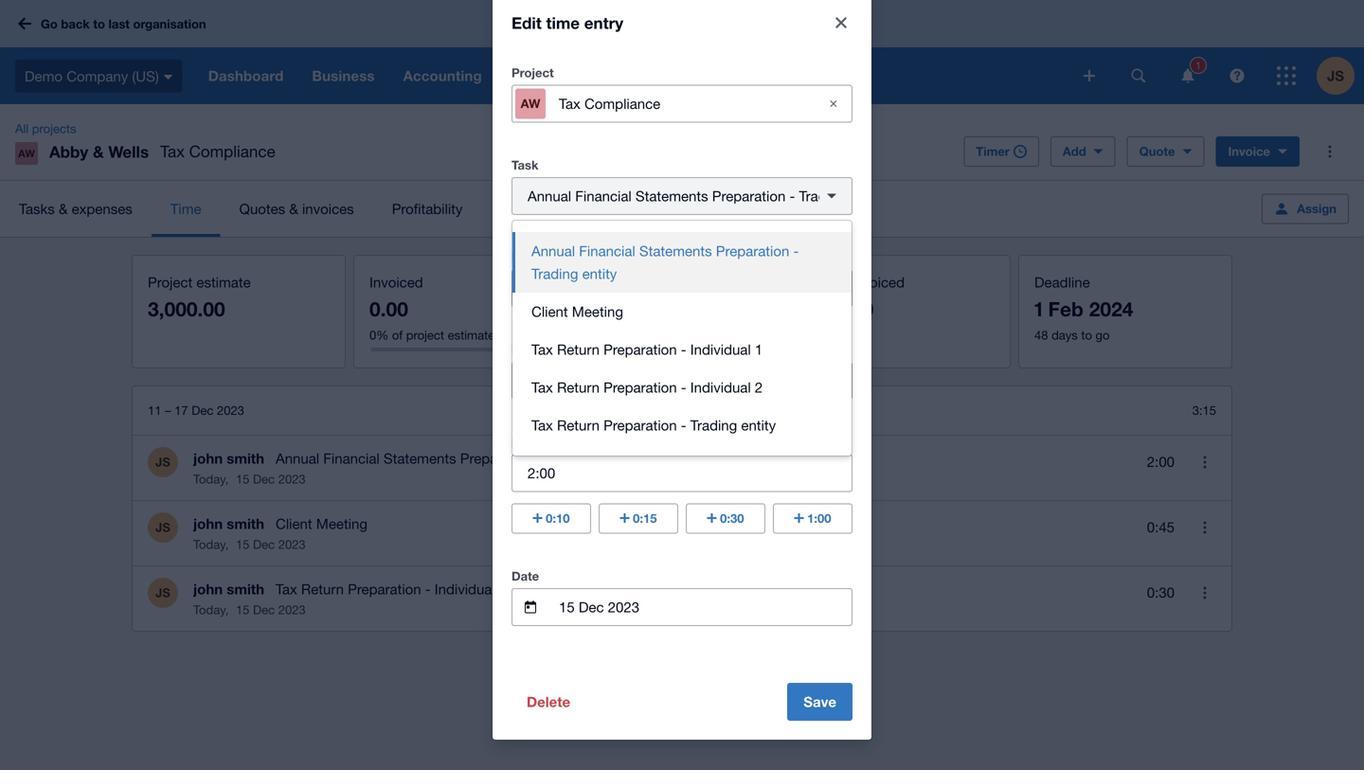 Task type: describe. For each thing, give the bounding box(es) containing it.
2
[[755, 379, 763, 396]]

client meeting inside button
[[531, 303, 623, 320]]

john smith for tax return preparation - individual 1
[[193, 581, 264, 598]]

time link
[[151, 181, 220, 237]]

save
[[804, 693, 837, 711]]

clear image
[[815, 85, 853, 123]]

today, for tax return preparation - individual 1
[[193, 603, 229, 617]]

- inside annual financial statements preparation - trading entity button
[[793, 243, 799, 259]]

- inside annual financial statements preparation - trading entity popup button
[[790, 188, 795, 204]]

2024
[[1089, 297, 1133, 321]]

assign button
[[1262, 194, 1349, 224]]

return for the tax return preparation - individual 1 button
[[557, 341, 600, 358]]

dec for client meeting
[[253, 537, 275, 552]]

financial for annual financial statements preparation - trading entity popup button
[[575, 188, 632, 204]]

today, for client meeting
[[193, 537, 229, 552]]

organisation
[[133, 16, 206, 31]]

& for tasks
[[59, 200, 68, 217]]

demo
[[25, 67, 63, 84]]

to be invoiced 475.00
[[813, 274, 905, 321]]

edit time entry
[[512, 13, 623, 32]]

tax return preparation - individual 1 inside button
[[531, 341, 763, 358]]

- inside tax return preparation - individual 2 button
[[681, 379, 686, 396]]

client meeting button
[[513, 293, 852, 331]]

2023 for tax
[[278, 603, 306, 617]]

expenses
[[72, 200, 132, 217]]

tasks & expenses
[[19, 200, 132, 217]]

tax return preparation - individual 1 button
[[513, 331, 852, 369]]

11 – 17 dec 2023
[[148, 403, 244, 418]]

trading down start
[[690, 417, 737, 433]]

0%
[[369, 328, 389, 342]]

today, 15 dec 2023 for client meeting
[[193, 537, 306, 552]]

enter time as
[[512, 342, 589, 357]]

feb
[[1048, 297, 1084, 321]]

tax for tax return preparation - individual 2 button
[[531, 379, 553, 396]]

trading down description
[[531, 265, 578, 282]]

of inside "time & expenses 475.00 15.83% of project estimate"
[[638, 328, 648, 342]]

1:00
[[807, 511, 831, 526]]

invoiced
[[852, 274, 905, 290]]

entity down tax return preparation - trading entity
[[598, 450, 633, 467]]

invoice button
[[1216, 136, 1300, 167]]

dec for annual financial statements preparation - trading entity
[[253, 472, 275, 486]]

profitability link
[[373, 181, 482, 237]]

wells
[[108, 142, 149, 161]]

0:30 inside button
[[720, 511, 744, 526]]

john for client meeting
[[193, 515, 223, 532]]

1 vertical spatial duration
[[512, 435, 562, 450]]

1 button
[[1169, 47, 1207, 104]]

2 vertical spatial statements
[[384, 450, 456, 467]]

today, 15 dec 2023 for tax return preparation - individual 1
[[193, 603, 306, 617]]

1 vertical spatial tax return preparation - individual 1
[[276, 581, 507, 597]]

start
[[718, 372, 749, 389]]

1:00 button
[[773, 504, 853, 534]]

time for edit
[[546, 13, 580, 32]]

demo company (us)
[[25, 67, 159, 84]]

trading up 0:10
[[547, 450, 594, 467]]

3:15
[[1192, 403, 1216, 418]]

0:45
[[1147, 519, 1175, 535]]

none text field inside edit time entry dialog
[[513, 270, 852, 306]]

abby & wells
[[49, 142, 149, 161]]

project estimate 3,000.00
[[148, 274, 251, 321]]

deadline
[[1034, 274, 1090, 290]]

return for tax return preparation - trading entity button
[[557, 417, 600, 433]]

3,000.00
[[148, 297, 225, 321]]

tax for the tax return preparation - individual 1 button
[[531, 341, 553, 358]]

to inside js banner
[[93, 16, 105, 31]]

today, 15 dec 2023 for annual financial statements preparation - trading entity
[[193, 472, 306, 486]]

1 inside 1 popup button
[[1195, 59, 1201, 72]]

statements for annual financial statements preparation - trading entity button in the top of the page
[[639, 243, 712, 259]]

quote button
[[1127, 136, 1205, 167]]

tax return preparation - individual 2
[[531, 379, 763, 396]]

475.00 for to be invoiced 475.00
[[813, 297, 874, 321]]

tax return preparation - trading entity
[[531, 417, 776, 433]]

individual for tax return preparation - individual 2 button
[[690, 379, 751, 396]]

john for tax return preparation - individual 1
[[193, 581, 223, 598]]

0:10
[[546, 511, 570, 526]]

john for annual financial statements preparation - trading entity
[[193, 450, 223, 467]]

15 for client meeting
[[236, 537, 250, 552]]

edit
[[512, 13, 542, 32]]

time for time & expenses 475.00 15.83% of project estimate
[[591, 274, 622, 290]]

1 left the 'date'
[[499, 581, 507, 597]]

project for project
[[512, 65, 554, 80]]

go back to last organisation
[[41, 16, 206, 31]]

& for start
[[753, 372, 761, 389]]

2:00
[[1147, 453, 1175, 470]]

task
[[512, 158, 538, 172]]

tax for tax return preparation - trading entity button
[[531, 417, 553, 433]]

2 vertical spatial financial
[[323, 450, 380, 467]]

client inside button
[[531, 303, 568, 320]]

enter
[[512, 342, 543, 357]]

Date field
[[557, 589, 852, 625]]

tasks
[[19, 200, 55, 217]]

tax compliance
[[160, 142, 275, 161]]

& for quotes
[[289, 200, 298, 217]]

time for enter
[[546, 342, 572, 357]]

project inside "time & expenses 475.00 15.83% of project estimate"
[[652, 328, 690, 342]]

time & expenses 475.00 15.83% of project estimate
[[591, 274, 740, 342]]

description
[[512, 250, 579, 265]]

abby
[[49, 142, 88, 161]]

11
[[148, 403, 161, 418]]

save button
[[787, 683, 853, 721]]

svg image inside 1 popup button
[[1182, 69, 1194, 83]]

js inside the js popup button
[[1327, 67, 1344, 84]]

0.00
[[369, 297, 408, 321]]

2 vertical spatial annual financial statements preparation - trading entity
[[276, 450, 633, 467]]

2023 for client
[[278, 537, 306, 552]]

annual for annual financial statements preparation - trading entity button in the top of the page
[[531, 243, 575, 259]]

timer button
[[964, 136, 1039, 167]]

aw for add popup button
[[18, 147, 35, 160]]

tasks & expenses link
[[0, 181, 151, 237]]

profitability
[[392, 200, 463, 217]]

deadline 1 feb 2024 48 days to go
[[1034, 274, 1133, 342]]

days
[[1052, 328, 1078, 342]]

dec for tax return preparation - individual 1
[[253, 603, 275, 617]]

return for tax return preparation - individual 2 button
[[557, 379, 600, 396]]

–
[[165, 403, 171, 418]]

475.00 for time & expenses 475.00 15.83% of project estimate
[[591, 297, 652, 321]]

description (optional)
[[512, 250, 637, 265]]

add
[[1063, 144, 1086, 159]]

of inside "invoiced 0.00 0% of project estimate"
[[392, 328, 403, 342]]

svg image inside go back to last organisation link
[[18, 18, 31, 30]]

go
[[1096, 328, 1110, 342]]

demo company (us) button
[[0, 47, 194, 104]]

invoice
[[1228, 144, 1270, 159]]



Task type: locate. For each thing, give the bounding box(es) containing it.
project up enter time as group
[[652, 328, 690, 342]]

- inside the tax return preparation - individual 1 button
[[681, 341, 686, 358]]

duration down as on the left of page
[[548, 372, 602, 389]]

1 up quote "popup button"
[[1195, 59, 1201, 72]]

project down 0.00
[[406, 328, 444, 342]]

1 horizontal spatial estimate
[[448, 328, 495, 342]]

annual inside annual financial statements preparation - trading entity popup button
[[528, 188, 571, 204]]

edit time entry dialog
[[493, 0, 885, 740]]

None text field
[[513, 270, 852, 306]]

statements inside popup button
[[636, 188, 708, 204]]

financial inside popup button
[[575, 188, 632, 204]]

estimate up the 3,000.00
[[196, 274, 251, 290]]

1 vertical spatial today,
[[193, 537, 229, 552]]

delete button
[[512, 683, 586, 721]]

0 vertical spatial client meeting
[[531, 303, 623, 320]]

tax return preparation - individual 1
[[531, 341, 763, 358], [276, 581, 507, 597]]

Find or choose a project field
[[557, 86, 807, 122]]

1 vertical spatial meeting
[[316, 515, 368, 532]]

1 vertical spatial annual
[[531, 243, 575, 259]]

2 475.00 from the left
[[813, 297, 874, 321]]

quotes
[[239, 200, 285, 217]]

enter time as group
[[512, 362, 853, 400]]

1 475.00 from the left
[[591, 297, 652, 321]]

(optional)
[[587, 250, 637, 265]]

2 john from the top
[[193, 515, 223, 532]]

as
[[576, 342, 589, 357]]

1 smith from the top
[[227, 450, 264, 467]]

be
[[832, 274, 848, 290]]

0 vertical spatial smith
[[227, 450, 264, 467]]

last
[[108, 16, 130, 31]]

financial for annual financial statements preparation - trading entity button in the top of the page
[[579, 243, 635, 259]]

0 vertical spatial statements
[[636, 188, 708, 204]]

1 horizontal spatial tax return preparation - individual 1
[[531, 341, 763, 358]]

1 horizontal spatial time
[[591, 274, 622, 290]]

aw down the all
[[18, 147, 35, 160]]

1 horizontal spatial project
[[512, 65, 554, 80]]

1 vertical spatial 15
[[236, 537, 250, 552]]

individual for the tax return preparation - individual 1 button
[[690, 341, 751, 358]]

annual for annual financial statements preparation - trading entity popup button
[[528, 188, 571, 204]]

1 up 48 at the right top
[[1034, 297, 1043, 321]]

trading up to
[[799, 188, 846, 204]]

1 horizontal spatial meeting
[[572, 303, 623, 320]]

invoiced
[[369, 274, 423, 290]]

projects
[[32, 121, 76, 136]]

475.00 down be in the right top of the page
[[813, 297, 874, 321]]

0:30 down 0:45
[[1147, 584, 1175, 601]]

time
[[170, 200, 201, 217], [591, 274, 622, 290]]

0 horizontal spatial 475.00
[[591, 297, 652, 321]]

project down edit
[[512, 65, 554, 80]]

project up the 3,000.00
[[148, 274, 193, 290]]

project inside "invoiced 0.00 0% of project estimate"
[[406, 328, 444, 342]]

aw
[[521, 96, 540, 111], [18, 147, 35, 160]]

svg image left 1 popup button
[[1132, 69, 1146, 83]]

estimate inside "time & expenses 475.00 15.83% of project estimate"
[[693, 328, 740, 342]]

15 for tax return preparation - individual 1
[[236, 603, 250, 617]]

entry
[[584, 13, 623, 32]]

1 vertical spatial to
[[1081, 328, 1092, 342]]

js for client meeting
[[156, 520, 170, 535]]

smith
[[227, 450, 264, 467], [227, 515, 264, 532], [227, 581, 264, 598]]

2023
[[217, 403, 244, 418], [278, 472, 306, 486], [278, 537, 306, 552], [278, 603, 306, 617]]

to left go
[[1081, 328, 1092, 342]]

all
[[15, 121, 29, 136]]

0:30
[[720, 511, 744, 526], [1147, 584, 1175, 601]]

0 vertical spatial today, 15 dec 2023
[[193, 472, 306, 486]]

1 vertical spatial time
[[546, 342, 572, 357]]

0 vertical spatial duration
[[548, 372, 602, 389]]

smith for tax return preparation - individual 1
[[227, 581, 264, 598]]

1 vertical spatial time
[[591, 274, 622, 290]]

meeting inside button
[[572, 303, 623, 320]]

svg image left the go
[[18, 18, 31, 30]]

individual up start
[[690, 341, 751, 358]]

financial
[[575, 188, 632, 204], [579, 243, 635, 259], [323, 450, 380, 467]]

return inside tax return preparation - individual 2 button
[[557, 379, 600, 396]]

2 vertical spatial smith
[[227, 581, 264, 598]]

1 inside deadline 1 feb 2024 48 days to go
[[1034, 297, 1043, 321]]

0 horizontal spatial estimate
[[196, 274, 251, 290]]

estimate left 1000
[[448, 328, 495, 342]]

svg image right 1 popup button
[[1230, 69, 1244, 83]]

close image
[[836, 17, 847, 28]]

0 horizontal spatial client
[[276, 515, 312, 532]]

1 vertical spatial client meeting
[[276, 515, 368, 532]]

js button
[[1317, 47, 1364, 104]]

48
[[1034, 328, 1048, 342]]

2 today, 15 dec 2023 from the top
[[193, 537, 306, 552]]

aw inside edit time entry dialog
[[521, 96, 540, 111]]

0 horizontal spatial to
[[93, 16, 105, 31]]

1 time from the top
[[546, 13, 580, 32]]

& right quotes on the top of page
[[289, 200, 298, 217]]

end
[[765, 372, 789, 389]]

0:10 button
[[512, 504, 591, 534]]

1 vertical spatial individual
[[690, 379, 751, 396]]

& down (optional)
[[626, 274, 635, 290]]

estimate inside "invoiced 0.00 0% of project estimate"
[[448, 328, 495, 342]]

estimate up start
[[693, 328, 740, 342]]

2 vertical spatial today, 15 dec 2023
[[193, 603, 306, 617]]

3 smith from the top
[[227, 581, 264, 598]]

1
[[1195, 59, 1201, 72], [1034, 297, 1043, 321], [755, 341, 763, 358], [499, 581, 507, 597]]

0 vertical spatial meeting
[[572, 303, 623, 320]]

svg image up quote "popup button"
[[1182, 69, 1194, 83]]

2 horizontal spatial svg image
[[1230, 69, 1244, 83]]

1 vertical spatial john smith
[[193, 515, 264, 532]]

475.00 up '15.83%'
[[591, 297, 652, 321]]

1 15 from the top
[[236, 472, 250, 486]]

to
[[813, 274, 828, 290]]

& inside enter time as group
[[753, 372, 761, 389]]

0 vertical spatial john
[[193, 450, 223, 467]]

trading inside popup button
[[799, 188, 846, 204]]

quote
[[1139, 144, 1175, 159]]

0 vertical spatial client
[[531, 303, 568, 320]]

0 horizontal spatial project
[[148, 274, 193, 290]]

duration inside enter time as group
[[548, 372, 602, 389]]

smith for client meeting
[[227, 515, 264, 532]]

today, 15 dec 2023
[[193, 472, 306, 486], [193, 537, 306, 552], [193, 603, 306, 617]]

js for annual financial statements preparation - trading entity
[[156, 455, 170, 469]]

expenses
[[639, 274, 701, 290]]

2 vertical spatial 15
[[236, 603, 250, 617]]

2 horizontal spatial estimate
[[693, 328, 740, 342]]

0 vertical spatial aw
[[521, 96, 540, 111]]

1 vertical spatial financial
[[579, 243, 635, 259]]

2 vertical spatial individual
[[435, 581, 495, 597]]

0 vertical spatial 15
[[236, 472, 250, 486]]

2 project from the left
[[652, 328, 690, 342]]

annual financial statements preparation - trading entity for annual financial statements preparation - trading entity button in the top of the page
[[531, 243, 799, 282]]

to left last
[[93, 16, 105, 31]]

0 horizontal spatial client meeting
[[276, 515, 368, 532]]

annual financial statements preparation - trading entity inside button
[[531, 243, 799, 282]]

1000
[[512, 316, 535, 329]]

of right 0%
[[392, 328, 403, 342]]

3 today, from the top
[[193, 603, 229, 617]]

entity down (optional)
[[582, 265, 617, 282]]

svg image
[[18, 18, 31, 30], [1132, 69, 1146, 83], [1230, 69, 1244, 83]]

&
[[93, 142, 104, 161], [59, 200, 68, 217], [289, 200, 298, 217], [626, 274, 635, 290], [753, 372, 761, 389]]

js for tax return preparation - individual 1
[[156, 585, 170, 600]]

0 vertical spatial john smith
[[193, 450, 264, 467]]

tax return preparation - individual 2 button
[[513, 369, 852, 406]]

tax return preparation - trading entity button
[[513, 406, 852, 444]]

tax
[[160, 142, 185, 161], [531, 341, 553, 358], [531, 379, 553, 396], [531, 417, 553, 433], [276, 581, 297, 597]]

0:30 down 0:00 field
[[720, 511, 744, 526]]

list box
[[513, 221, 852, 456]]

1 vertical spatial today, 15 dec 2023
[[193, 537, 306, 552]]

0:15 button
[[599, 504, 678, 534]]

aw for annual financial statements preparation - trading entity popup button
[[521, 96, 540, 111]]

- inside tax return preparation - trading entity button
[[681, 417, 686, 433]]

2023 for annual
[[278, 472, 306, 486]]

smith for annual financial statements preparation - trading entity
[[227, 450, 264, 467]]

2 of from the left
[[638, 328, 648, 342]]

2 vertical spatial john
[[193, 581, 223, 598]]

trading
[[799, 188, 846, 204], [531, 265, 578, 282], [690, 417, 737, 433], [547, 450, 594, 467]]

0 horizontal spatial aw
[[18, 147, 35, 160]]

time right edit
[[546, 13, 580, 32]]

15
[[236, 472, 250, 486], [236, 537, 250, 552], [236, 603, 250, 617]]

1 of from the left
[[392, 328, 403, 342]]

1 vertical spatial annual financial statements preparation - trading entity
[[531, 243, 799, 282]]

1 up start & end at right
[[755, 341, 763, 358]]

2 vertical spatial today,
[[193, 603, 229, 617]]

list box containing annual financial statements preparation - trading entity
[[513, 221, 852, 456]]

return inside the tax return preparation - individual 1 button
[[557, 341, 600, 358]]

& inside "time & expenses 475.00 15.83% of project estimate"
[[626, 274, 635, 290]]

preparation inside popup button
[[712, 188, 786, 204]]

0 horizontal spatial of
[[392, 328, 403, 342]]

invoices
[[302, 200, 354, 217]]

group
[[513, 221, 852, 456]]

1 john from the top
[[193, 450, 223, 467]]

start & end
[[718, 372, 789, 389]]

of right '15.83%'
[[638, 328, 648, 342]]

project for project estimate 3,000.00
[[148, 274, 193, 290]]

1 vertical spatial smith
[[227, 515, 264, 532]]

0 horizontal spatial time
[[170, 200, 201, 217]]

compliance
[[189, 142, 275, 161]]

1 horizontal spatial to
[[1081, 328, 1092, 342]]

3 15 from the top
[[236, 603, 250, 617]]

1 horizontal spatial of
[[638, 328, 648, 342]]

0 vertical spatial individual
[[690, 341, 751, 358]]

financial inside button
[[579, 243, 635, 259]]

annual financial statements preparation - trading entity button
[[512, 177, 885, 215]]

annual financial statements preparation - trading entity button
[[513, 232, 852, 293]]

1 john smith from the top
[[193, 450, 264, 467]]

& left end
[[753, 372, 761, 389]]

quotes & invoices link
[[220, 181, 373, 237]]

0 vertical spatial time
[[546, 13, 580, 32]]

annual
[[528, 188, 571, 204], [531, 243, 575, 259], [276, 450, 319, 467]]

2 vertical spatial john smith
[[193, 581, 264, 598]]

aw up task on the top of the page
[[521, 96, 540, 111]]

time down tax compliance
[[170, 200, 201, 217]]

0 vertical spatial project
[[512, 65, 554, 80]]

project inside project estimate 3,000.00
[[148, 274, 193, 290]]

1 vertical spatial john
[[193, 515, 223, 532]]

0 horizontal spatial svg image
[[18, 18, 31, 30]]

3 john from the top
[[193, 581, 223, 598]]

1 horizontal spatial client meeting
[[531, 303, 623, 320]]

project
[[406, 328, 444, 342], [652, 328, 690, 342]]

Duration field
[[513, 455, 852, 491]]

individual
[[690, 341, 751, 358], [690, 379, 751, 396], [435, 581, 495, 597]]

1 horizontal spatial project
[[652, 328, 690, 342]]

svg image inside demo company (us) popup button
[[164, 75, 173, 79]]

15.83%
[[591, 328, 634, 342]]

individual left 2
[[690, 379, 751, 396]]

assign
[[1297, 201, 1337, 216]]

today, for annual financial statements preparation - trading entity
[[193, 472, 229, 486]]

statements for annual financial statements preparation - trading entity popup button
[[636, 188, 708, 204]]

svg image right (us)
[[164, 75, 173, 79]]

svg image up add popup button
[[1084, 70, 1095, 81]]

1 horizontal spatial aw
[[521, 96, 540, 111]]

1 vertical spatial client
[[276, 515, 312, 532]]

annual inside annual financial statements preparation - trading entity
[[531, 243, 575, 259]]

17
[[174, 403, 188, 418]]

estimate inside project estimate 3,000.00
[[196, 274, 251, 290]]

duration up 0:10 button
[[512, 435, 562, 450]]

2 vertical spatial annual
[[276, 450, 319, 467]]

go
[[41, 16, 58, 31]]

1 horizontal spatial 0:30
[[1147, 584, 1175, 601]]

2 smith from the top
[[227, 515, 264, 532]]

time down (optional)
[[591, 274, 622, 290]]

0 horizontal spatial project
[[406, 328, 444, 342]]

entity up invoiced
[[850, 188, 885, 204]]

go back to last organisation link
[[11, 7, 218, 40]]

john smith
[[193, 450, 264, 467], [193, 515, 264, 532], [193, 581, 264, 598]]

1 horizontal spatial svg image
[[1132, 69, 1146, 83]]

0 horizontal spatial 0:30
[[720, 511, 744, 526]]

0 vertical spatial financial
[[575, 188, 632, 204]]

& for abby
[[93, 142, 104, 161]]

1 inside the tax return preparation - individual 1 button
[[755, 341, 763, 358]]

to inside deadline 1 feb 2024 48 days to go
[[1081, 328, 1092, 342]]

project inside edit time entry dialog
[[512, 65, 554, 80]]

0 horizontal spatial meeting
[[316, 515, 368, 532]]

2 time from the top
[[546, 342, 572, 357]]

john smith for client meeting
[[193, 515, 264, 532]]

all projects link
[[8, 119, 84, 138]]

0 vertical spatial annual financial statements preparation - trading entity
[[528, 188, 885, 204]]

1 vertical spatial 0:30
[[1147, 584, 1175, 601]]

1 vertical spatial statements
[[639, 243, 712, 259]]

0 vertical spatial annual
[[528, 188, 571, 204]]

0 vertical spatial tax return preparation - individual 1
[[531, 341, 763, 358]]

1 today, 15 dec 2023 from the top
[[193, 472, 306, 486]]

close button
[[822, 4, 860, 42]]

& right abby
[[93, 142, 104, 161]]

0 vertical spatial today,
[[193, 472, 229, 486]]

1 today, from the top
[[193, 472, 229, 486]]

0 vertical spatial 0:30
[[720, 511, 744, 526]]

date
[[512, 569, 539, 584]]

back
[[61, 16, 90, 31]]

time left as on the left of page
[[546, 342, 572, 357]]

0 vertical spatial time
[[170, 200, 201, 217]]

statements
[[636, 188, 708, 204], [639, 243, 712, 259], [384, 450, 456, 467]]

entity inside popup button
[[850, 188, 885, 204]]

individual left the 'date'
[[435, 581, 495, 597]]

475.00 inside "time & expenses 475.00 15.83% of project estimate"
[[591, 297, 652, 321]]

2 today, from the top
[[193, 537, 229, 552]]

& right tasks
[[59, 200, 68, 217]]

annual financial statements preparation - trading entity for annual financial statements preparation - trading entity popup button
[[528, 188, 885, 204]]

statements inside button
[[639, 243, 712, 259]]

3 today, 15 dec 2023 from the top
[[193, 603, 306, 617]]

1 project from the left
[[406, 328, 444, 342]]

john smith for annual financial statements preparation - trading entity
[[193, 450, 264, 467]]

timer
[[976, 144, 1010, 159]]

return inside tax return preparation - trading entity button
[[557, 417, 600, 433]]

svg image
[[1277, 66, 1296, 85], [1182, 69, 1194, 83], [1084, 70, 1095, 81], [164, 75, 173, 79]]

0:30 button
[[686, 504, 765, 534]]

15 for annual financial statements preparation - trading entity
[[236, 472, 250, 486]]

1 horizontal spatial client
[[531, 303, 568, 320]]

entity down 2
[[741, 417, 776, 433]]

entity
[[850, 188, 885, 204], [582, 265, 617, 282], [741, 417, 776, 433], [598, 450, 633, 467]]

meeting
[[572, 303, 623, 320], [316, 515, 368, 532]]

delete
[[527, 693, 570, 711]]

2 john smith from the top
[[193, 515, 264, 532]]

1 vertical spatial aw
[[18, 147, 35, 160]]

time for time
[[170, 200, 201, 217]]

estimate
[[196, 274, 251, 290], [448, 328, 495, 342], [693, 328, 740, 342]]

1 vertical spatial project
[[148, 274, 193, 290]]

3 john smith from the top
[[193, 581, 264, 598]]

(us)
[[132, 67, 159, 84]]

svg image left the js popup button
[[1277, 66, 1296, 85]]

475.00 inside to be invoiced 475.00
[[813, 297, 874, 321]]

1 horizontal spatial 475.00
[[813, 297, 874, 321]]

time inside "time & expenses 475.00 15.83% of project estimate"
[[591, 274, 622, 290]]

annual financial statements preparation - trading entity inside popup button
[[528, 188, 885, 204]]

0 vertical spatial to
[[93, 16, 105, 31]]

0 horizontal spatial tax return preparation - individual 1
[[276, 581, 507, 597]]

invoiced 0.00 0% of project estimate
[[369, 274, 495, 342]]

company
[[66, 67, 128, 84]]

dec
[[192, 403, 214, 418], [253, 472, 275, 486], [253, 537, 275, 552], [253, 603, 275, 617]]

js banner
[[0, 0, 1364, 104]]

& for time
[[626, 274, 635, 290]]

2 15 from the top
[[236, 537, 250, 552]]

group containing annual financial statements preparation - trading entity
[[513, 221, 852, 456]]

today,
[[193, 472, 229, 486], [193, 537, 229, 552], [193, 603, 229, 617]]

add button
[[1050, 136, 1116, 167]]



Task type: vqa. For each thing, say whether or not it's contained in the screenshot.
Manage menu toggle Image
no



